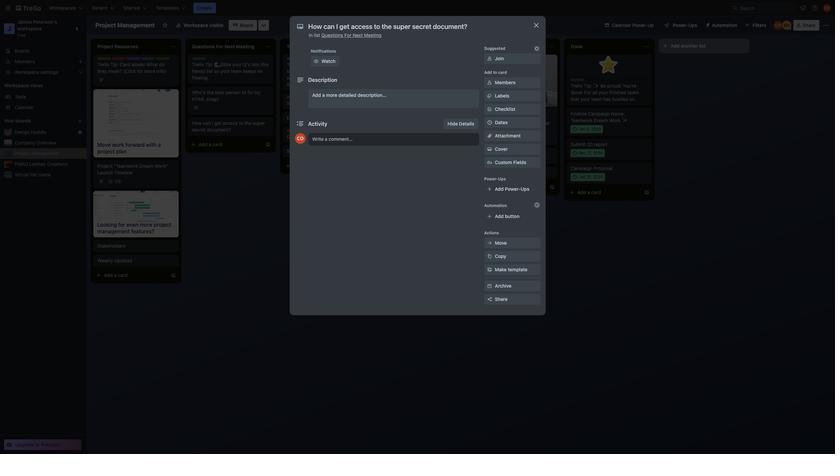 Task type: describe. For each thing, give the bounding box(es) containing it.
add down social
[[388, 132, 397, 138]]

add a card button down assets
[[377, 130, 452, 141]]

halp
[[156, 57, 165, 62]]

weekly
[[97, 258, 113, 264]]

customer
[[302, 134, 323, 139]]

the inside how can i get access to the super secret document?
[[245, 120, 251, 126]]

so inside trello tip trello tip: this is where assigned tasks live so that your team can see who's working on what and when it's due.
[[308, 68, 313, 74]]

0 horizontal spatial management
[[31, 151, 59, 156]]

can inside trello tip trello tip: this is where assigned tasks live so that your team can see who's working on what and when it's due.
[[347, 68, 355, 74]]

add left another at the top right
[[671, 43, 680, 49]]

join
[[495, 56, 504, 61]]

freelancer contracts
[[476, 155, 521, 161]]

make
[[495, 267, 507, 273]]

0 horizontal spatial color: purple, title: "design team" element
[[127, 57, 151, 62]]

customize views image
[[260, 22, 267, 29]]

add left add power-ups
[[483, 184, 492, 190]]

your boards with 5 items element
[[4, 117, 67, 125]]

sm image for cover
[[486, 146, 493, 153]]

your left q's at the top left of page
[[232, 62, 242, 67]]

edit
[[287, 115, 295, 121]]

workspace
[[17, 26, 42, 31]]

details
[[459, 121, 474, 127]]

sm image for watch
[[313, 58, 320, 65]]

to down join
[[493, 70, 497, 75]]

who's
[[287, 75, 299, 81]]

add down custom
[[495, 186, 504, 192]]

james peterson's workspace link
[[17, 19, 59, 31]]

create button
[[193, 3, 216, 13]]

add button button
[[484, 211, 540, 222]]

do
[[159, 62, 165, 67]]

social
[[381, 108, 394, 114]]

assets
[[410, 108, 424, 114]]

archive link
[[484, 281, 540, 292]]

i
[[212, 120, 213, 126]]

Jan 31, 2020 checkbox
[[571, 173, 605, 181]]

create from template… image for add a card "button" underneath custom fields button
[[549, 185, 555, 190]]

jan for campaign
[[579, 175, 585, 180]]

add a card button down jan 31, 2020
[[567, 187, 641, 198]]

power- inside add power-ups link
[[505, 186, 521, 192]]

that inside trello tip trello tip: ✨ be proud! you're done! for all your finished tasks that your team has hustled on.
[[571, 96, 579, 102]]

management inside text field
[[117, 22, 155, 29]]

dream inside finalize campaign name: teamwork dream work ✨
[[594, 118, 608, 123]]

on inside trello tip trello tip: this is where assigned tasks live so that your team can see who's working on what and when it's due.
[[319, 75, 324, 81]]

color: sky, title: "trello tip" element for trello tip: splash those redtape- heavy issues that are slowing your team down here.
[[476, 109, 494, 114]]

join link
[[484, 53, 540, 64]]

stakeholders link
[[97, 243, 175, 250]]

trello tip trello tip: this is where assigned tasks live so that your team can see who's working on what and when it's due.
[[287, 57, 363, 87]]

a up the sketch site banner link
[[322, 92, 325, 98]]

and
[[337, 75, 345, 81]]

add power-ups link
[[484, 184, 540, 195]]

leather
[[29, 161, 46, 167]]

a down media
[[398, 132, 401, 138]]

tip: for trello tip: this is where assigned tasks live so that your team can see who's working on what and when it's due.
[[300, 62, 308, 67]]

get
[[214, 120, 221, 126]]

1 horizontal spatial more
[[326, 92, 337, 98]]

0 horizontal spatial for
[[344, 32, 351, 38]]

another
[[681, 43, 698, 49]]

detailed
[[339, 92, 356, 98]]

2 sketch from the top
[[287, 148, 301, 154]]

tip inside trello tip trello tip: splash those redtape- heavy issues that are slowing your team down here.
[[488, 109, 494, 114]]

1 horizontal spatial christina overa (christinaovera) image
[[773, 21, 783, 30]]

email
[[296, 115, 308, 121]]

who's
[[192, 90, 206, 95]]

my
[[254, 90, 260, 95]]

copy
[[495, 254, 506, 259]]

search image
[[732, 5, 738, 11]]

share for share button to the left
[[495, 297, 508, 302]]

that inside trello tip trello tip: this is where assigned tasks live so that your team can see who's working on what and when it's due.
[[314, 68, 323, 74]]

virtual pet game link
[[15, 172, 83, 178]]

tip: for trello tip: ✨ be proud! you're done! for all your finished tasks that your team has hustled on.
[[584, 83, 592, 89]]

fix
[[248, 90, 253, 95]]

1 horizontal spatial share button
[[793, 20, 819, 31]]

can inside how can i get access to the super secret document?
[[203, 120, 211, 126]]

a down weekly updates
[[114, 273, 117, 278]]

team for redtape-
[[476, 127, 487, 133]]

j link
[[4, 23, 15, 34]]

those
[[514, 114, 526, 119]]

team for sketch
[[301, 96, 312, 101]]

super
[[253, 120, 265, 126]]

project inside text field
[[95, 22, 116, 29]]

font
[[348, 148, 358, 154]]

for inside trello tip trello tip: ✨ be proud! you're done! for all your finished tasks that your team has hustled on.
[[584, 90, 591, 95]]

trello tip: ✨ be proud! you're done! for all your finished tasks that your team has hustled on. link
[[571, 83, 648, 103]]

add power-ups
[[495, 186, 529, 192]]

all
[[593, 90, 597, 95]]

sm image for archive
[[486, 283, 493, 290]]

what
[[326, 75, 336, 81]]

here.
[[501, 127, 512, 133]]

submit q1 report link
[[571, 141, 648, 148]]

1 vertical spatial automation
[[484, 203, 507, 208]]

move link
[[484, 238, 540, 249]]

issues
[[490, 120, 504, 126]]

james peterson's workspace free
[[17, 19, 59, 38]]

add board image
[[77, 118, 83, 124]]

✨ inside trello tip trello tip: ✨ be proud! you're done! for all your finished tasks that your team has hustled on.
[[593, 83, 599, 89]]

project for project management link
[[15, 151, 30, 156]]

tip for trello tip: 🌊slide your q's into this handy list so your team keeps on flowing.
[[204, 57, 210, 62]]

sm image for move
[[486, 240, 493, 247]]

checklist
[[495, 106, 515, 112]]

2020 for campaign
[[591, 127, 601, 132]]

open information menu image
[[812, 5, 818, 11]]

where
[[324, 62, 337, 67]]

campaign proposal link
[[571, 165, 648, 172]]

create
[[197, 5, 212, 11]]

legal
[[381, 90, 393, 95]]

your down done!
[[581, 96, 590, 102]]

custom fields button
[[484, 159, 540, 166]]

up
[[648, 22, 654, 28]]

company
[[15, 140, 35, 146]]

add button
[[495, 214, 520, 219]]

your down 🌊slide
[[220, 68, 230, 74]]

trello tip: card labels! what do they mean? (click for more info)
[[97, 62, 166, 74]]

tip: inside trello tip trello tip: splash those redtape- heavy issues that are slowing your team down here.
[[489, 114, 497, 119]]

🌊slide
[[214, 62, 231, 67]]

your inside trello tip trello tip: splash those redtape- heavy issues that are slowing your team down here.
[[540, 120, 550, 126]]

it's
[[287, 82, 293, 87]]

when
[[347, 75, 358, 81]]

who's the best person to fix my html snag? link
[[192, 89, 269, 103]]

description
[[308, 77, 337, 83]]

campaign inside 'campaign proposal' link
[[571, 166, 592, 171]]

add a card for add a card "button" under document?
[[199, 142, 222, 147]]

game
[[38, 172, 51, 178]]

1 vertical spatial members link
[[484, 77, 540, 88]]

is
[[320, 62, 323, 67]]

Jan 9, 2020 checkbox
[[571, 125, 603, 133]]

add a card button down the weekly updates link on the bottom left of the page
[[93, 270, 168, 281]]

your
[[4, 118, 14, 124]]

what
[[147, 62, 158, 67]]

calendar link
[[15, 104, 83, 111]]

trello tip halp
[[141, 57, 165, 62]]

proud!
[[607, 83, 621, 89]]

that inside trello tip trello tip: splash those redtape- heavy issues that are slowing your team down here.
[[505, 120, 513, 126]]

members for the leftmost members link
[[15, 59, 35, 64]]

add down secret in the left top of the page
[[199, 142, 208, 147]]

2 vertical spatial ups
[[521, 186, 529, 192]]

add a more detailed description… link
[[308, 89, 479, 108]]

your inside trello tip trello tip: this is where assigned tasks live so that your team can see who's working on what and when it's due.
[[324, 68, 333, 74]]

who's the best person to fix my html snag?
[[192, 90, 260, 102]]

secret
[[192, 127, 206, 133]]

add down weekly
[[104, 273, 113, 278]]

a down custom
[[493, 184, 495, 190]]

design huddle
[[15, 129, 46, 135]]

0 notifications image
[[799, 4, 807, 12]]

add a card button down document?
[[188, 139, 263, 150]]

to inside how can i get access to the super secret document?
[[239, 120, 243, 126]]

workspace for workspace visible
[[184, 22, 208, 28]]

card down join
[[498, 70, 507, 75]]

see
[[356, 68, 363, 74]]

starred icon image
[[77, 130, 83, 135]]

star or unstar board image
[[162, 23, 168, 28]]

add down suggested on the right top
[[484, 70, 492, 75]]

into
[[252, 62, 260, 67]]

2 vertical spatial color: purple, title: "design team" element
[[381, 104, 406, 109]]

james
[[17, 19, 32, 25]]

add another list
[[671, 43, 706, 49]]

list right customer
[[324, 134, 330, 139]]

redtape-
[[528, 114, 546, 119]]

this
[[309, 62, 318, 67]]

proposal
[[594, 166, 613, 171]]

stakeholders
[[97, 243, 125, 249]]

0 horizontal spatial share button
[[484, 294, 540, 305]]

add to card
[[484, 70, 507, 75]]

pwau leather creations
[[15, 161, 68, 167]]

priority
[[112, 57, 126, 62]]

0 vertical spatial team
[[141, 57, 151, 62]]

visible
[[209, 22, 223, 28]]

tip: for trello tip: 🌊slide your q's into this handy list so your team keeps on flowing.
[[205, 62, 213, 67]]

trello tip: 🌊slide your q's into this handy list so your team keeps on flowing. link
[[192, 61, 269, 81]]

weekly updates link
[[97, 258, 175, 264]]

tasks inside trello tip trello tip: ✨ be proud! you're done! for all your finished tasks that your team has hustled on.
[[628, 90, 639, 95]]

sketch inside design team sketch site banner
[[287, 100, 301, 106]]

notifications
[[311, 49, 336, 54]]

add a card button down custom fields button
[[472, 182, 547, 193]]



Task type: vqa. For each thing, say whether or not it's contained in the screenshot.
Who's the best person to fix my HTML snag?
yes



Task type: locate. For each thing, give the bounding box(es) containing it.
sm image inside automation button
[[703, 20, 712, 29]]

add a card down jan 31, 2020 checkbox on the top right of the page
[[577, 190, 601, 195]]

1 vertical spatial the
[[245, 120, 251, 126]]

members link up labels link
[[484, 77, 540, 88]]

tip: inside trello tip trello tip: 🌊slide your q's into this handy list so your team keeps on flowing.
[[205, 62, 213, 67]]

finalize campaign name: teamwork dream work ✨ link
[[571, 111, 648, 124]]

1 vertical spatial color: purple, title: "design team" element
[[287, 96, 312, 101]]

card down "updates"
[[118, 273, 128, 278]]

members down boards
[[15, 59, 35, 64]]

management left star or unstar board image
[[117, 22, 155, 29]]

handy
[[192, 68, 205, 74]]

on left what
[[319, 75, 324, 81]]

share
[[803, 22, 815, 28], [495, 297, 508, 302]]

1 vertical spatial members
[[495, 80, 516, 85]]

tasks
[[287, 68, 298, 74], [628, 90, 639, 95]]

1 horizontal spatial members
[[495, 80, 516, 85]]

cover
[[495, 146, 508, 152]]

5 sm image from the top
[[486, 146, 493, 153]]

tasks up who's
[[287, 68, 298, 74]]

1 vertical spatial more
[[326, 92, 337, 98]]

0 horizontal spatial so
[[214, 68, 219, 74]]

0 vertical spatial project management
[[95, 22, 155, 29]]

calendar inside 'link'
[[612, 22, 631, 28]]

the left "super"
[[245, 120, 251, 126]]

1 jan from the top
[[579, 127, 585, 132]]

trello tip trello tip: 🌊slide your q's into this handy list so your team keeps on flowing.
[[192, 57, 269, 81]]

project
[[95, 22, 116, 29], [15, 151, 30, 156], [97, 163, 113, 169]]

1 vertical spatial sketch
[[287, 148, 301, 154]]

more inside trello tip: card labels! what do they mean? (click for more info)
[[144, 68, 155, 74]]

attachment button
[[484, 131, 540, 141]]

campaign down the has
[[588, 111, 610, 117]]

2 so from the left
[[308, 68, 313, 74]]

tip: up handy
[[205, 62, 213, 67]]

sm image left make
[[486, 267, 493, 273]]

sm image for copy
[[486, 253, 493, 260]]

team inside trello tip trello tip: 🌊slide your q's into this handy list so your team keeps on flowing.
[[231, 68, 242, 74]]

questions for next meeting link
[[321, 32, 381, 38]]

banner
[[312, 100, 327, 106]]

2 jan from the top
[[579, 175, 585, 180]]

6 sm image from the top
[[486, 240, 493, 247]]

1 vertical spatial power-ups
[[484, 177, 506, 182]]

team inside trello tip trello tip: splash those redtape- heavy issues that are slowing your team down here.
[[476, 127, 487, 133]]

so
[[214, 68, 219, 74], [308, 68, 313, 74]]

color: orange, title: "one more step" element
[[287, 129, 300, 132], [476, 151, 489, 153]]

sm image down the actions
[[486, 240, 493, 247]]

add up banner
[[312, 92, 321, 98]]

curate
[[287, 134, 301, 139]]

0 vertical spatial 2020
[[591, 127, 601, 132]]

✨ inside finalize campaign name: teamwork dream work ✨
[[622, 118, 628, 123]]

campaign up jan 31, 2020 checkbox on the top right of the page
[[571, 166, 592, 171]]

1
[[484, 136, 486, 141]]

team right social
[[396, 104, 406, 109]]

✨ up all at the top of page
[[593, 83, 599, 89]]

1 horizontal spatial the
[[245, 120, 251, 126]]

2 vertical spatial that
[[505, 120, 513, 126]]

1 vertical spatial christina overa (christinaovera) image
[[295, 133, 306, 144]]

0 vertical spatial calendar
[[612, 22, 631, 28]]

0 vertical spatial share
[[803, 22, 815, 28]]

ups inside button
[[689, 22, 697, 28]]

sm image for labels
[[486, 93, 493, 99]]

1 horizontal spatial can
[[347, 68, 355, 74]]

list right in
[[314, 32, 320, 38]]

due.
[[294, 82, 304, 87]]

sm image
[[486, 55, 493, 62], [486, 79, 493, 86], [486, 93, 493, 99], [486, 106, 493, 113], [486, 146, 493, 153], [486, 240, 493, 247], [486, 267, 493, 273]]

1 vertical spatial project
[[15, 151, 30, 156]]

0 horizontal spatial dream
[[139, 163, 153, 169]]

card for add a card "button" under jan 31, 2020
[[591, 190, 601, 195]]

workspace inside button
[[184, 22, 208, 28]]

flowing.
[[192, 75, 209, 81]]

1 vertical spatial management
[[31, 151, 59, 156]]

campaign proposal
[[571, 166, 613, 171]]

to left the fix
[[242, 90, 246, 95]]

project management
[[95, 22, 155, 29], [15, 151, 59, 156]]

design huddle link
[[15, 129, 75, 136]]

1 horizontal spatial ✨
[[622, 118, 628, 123]]

0 vertical spatial for
[[344, 32, 351, 38]]

dates
[[495, 120, 508, 125]]

sm image
[[703, 20, 712, 29], [534, 45, 540, 52], [313, 58, 320, 65], [486, 253, 493, 260], [486, 283, 493, 290]]

2019
[[593, 151, 603, 156]]

0 vertical spatial members
[[15, 59, 35, 64]]

1 vertical spatial color: orange, title: "one more step" element
[[476, 151, 489, 153]]

0 horizontal spatial can
[[203, 120, 211, 126]]

automation inside button
[[712, 22, 737, 28]]

card down custom
[[497, 184, 506, 190]]

calendar for calendar
[[15, 105, 34, 110]]

members up labels
[[495, 80, 516, 85]]

board
[[240, 22, 253, 28]]

freelancer contracts link
[[476, 155, 553, 161]]

sm image left copy
[[486, 253, 493, 260]]

share button down 0 notifications image
[[793, 20, 819, 31]]

Search field
[[730, 3, 796, 13]]

sm image inside members link
[[486, 79, 493, 86]]

description…
[[358, 92, 386, 98]]

add a card for add a card "button" below assets
[[388, 132, 412, 138]]

hustled
[[612, 96, 628, 102]]

0 vertical spatial color: orange, title: "one more step" element
[[287, 129, 300, 132]]

calendar power-up link
[[601, 20, 658, 31]]

jan left 31,
[[579, 175, 585, 180]]

sm image inside checklist link
[[486, 106, 493, 113]]

sm image inside copy link
[[486, 253, 493, 260]]

None text field
[[305, 21, 525, 33]]

sm image up add another list button
[[703, 20, 712, 29]]

legal review
[[381, 90, 408, 95]]

sketch site banner link
[[287, 100, 364, 107]]

add a card for add a card "button" under jan 31, 2020
[[577, 190, 601, 195]]

dates button
[[484, 117, 540, 128]]

christina overa (christinaovera) image
[[823, 4, 831, 12]]

3 sm image from the top
[[486, 93, 493, 99]]

0 horizontal spatial more
[[144, 68, 155, 74]]

team for where
[[335, 68, 345, 74]]

dec 17, 2019
[[579, 151, 603, 156]]

workspace for workspace views
[[4, 83, 29, 88]]

contracts
[[500, 155, 521, 161]]

a down jan 31, 2020 checkbox on the top right of the page
[[587, 190, 590, 195]]

7 sm image from the top
[[486, 267, 493, 273]]

color: yellow, title: "copy request" element
[[97, 57, 111, 60]]

workspace visible
[[184, 22, 223, 28]]

sm image for automation
[[703, 20, 712, 29]]

card down media
[[402, 132, 412, 138]]

has
[[603, 96, 611, 102]]

1 sketch from the top
[[287, 100, 301, 106]]

on down into
[[257, 68, 263, 74]]

calendar for calendar power-up
[[612, 22, 631, 28]]

1 horizontal spatial color: purple, title: "design team" element
[[287, 96, 312, 101]]

1 horizontal spatial team
[[301, 96, 312, 101]]

social media assets link
[[381, 108, 459, 115]]

share down archive
[[495, 297, 508, 302]]

edit email drafts
[[287, 115, 322, 121]]

close dialog image
[[532, 21, 540, 29]]

how can i get access to the super secret document? link
[[192, 120, 269, 133]]

for left next
[[344, 32, 351, 38]]

the inside who's the best person to fix my html snag?
[[207, 90, 214, 95]]

0 vertical spatial dream
[[594, 118, 608, 123]]

1 horizontal spatial that
[[505, 120, 513, 126]]

card
[[120, 62, 130, 67]]

tip inside trello tip trello tip: 🌊slide your q's into this handy list so your team keeps on flowing.
[[204, 57, 210, 62]]

custom
[[495, 160, 512, 165]]

your down be
[[599, 90, 608, 95]]

a down document?
[[209, 142, 211, 147]]

labels link
[[484, 91, 540, 101]]

that
[[314, 68, 323, 74], [571, 96, 579, 102], [505, 120, 513, 126]]

add a card down custom
[[483, 184, 506, 190]]

Write a comment text field
[[308, 133, 479, 145]]

0 vertical spatial power-ups
[[673, 22, 697, 28]]

add a card
[[388, 132, 412, 138], [199, 142, 222, 147], [483, 184, 506, 190], [577, 190, 601, 195], [104, 273, 128, 278]]

0 / 6
[[115, 179, 121, 184]]

0 vertical spatial management
[[117, 22, 155, 29]]

card down document?
[[213, 142, 222, 147]]

4 sm image from the top
[[486, 106, 493, 113]]

the for sketch
[[303, 148, 310, 154]]

1 vertical spatial can
[[203, 120, 211, 126]]

1 horizontal spatial on
[[319, 75, 324, 81]]

power-ups inside power-ups button
[[673, 22, 697, 28]]

list inside button
[[699, 43, 706, 49]]

team up and
[[335, 68, 345, 74]]

0 horizontal spatial ✨
[[593, 83, 599, 89]]

0 horizontal spatial calendar
[[15, 105, 34, 110]]

project "teamwork dream work" launch timeline link
[[97, 163, 175, 176]]

0 horizontal spatial members link
[[0, 56, 87, 67]]

the for who's
[[207, 90, 214, 95]]

team inside design team social media assets
[[396, 104, 406, 109]]

jan for finalize
[[579, 127, 585, 132]]

dream inside project "teamwork dream work" launch timeline
[[139, 163, 153, 169]]

Dec 17, 2019 checkbox
[[571, 149, 605, 157]]

labels!
[[131, 62, 145, 67]]

members link down boards
[[0, 56, 87, 67]]

1 horizontal spatial share
[[803, 22, 815, 28]]

table link
[[15, 94, 83, 100]]

design inside design team sketch site banner
[[287, 96, 300, 101]]

2020 for proposal
[[593, 175, 603, 180]]

0 vertical spatial ups
[[689, 22, 697, 28]]

actions
[[484, 231, 499, 236]]

team inside trello tip trello tip: ✨ be proud! you're done! for all your finished tasks that your team has hustled on.
[[591, 96, 602, 102]]

campaign
[[588, 111, 610, 117], [571, 166, 592, 171]]

tip: left be
[[584, 83, 592, 89]]

color: purple, title: "design team" element
[[127, 57, 151, 62], [287, 96, 312, 101], [381, 104, 406, 109]]

0 vertical spatial tasks
[[287, 68, 298, 74]]

power- inside calendar power-up 'link'
[[632, 22, 648, 28]]

1 horizontal spatial project management
[[95, 22, 155, 29]]

suggested
[[484, 46, 505, 51]]

more
[[144, 68, 155, 74], [326, 92, 337, 98]]

0 horizontal spatial project management
[[15, 151, 59, 156]]

1 vertical spatial campaign
[[571, 166, 592, 171]]

2 horizontal spatial team
[[396, 104, 406, 109]]

1 sm image from the top
[[486, 55, 493, 62]]

sm image up heavy
[[486, 106, 493, 113]]

1 vertical spatial calendar
[[15, 105, 34, 110]]

ups up add power-ups
[[498, 177, 506, 182]]

1 horizontal spatial automation
[[712, 22, 737, 28]]

1 horizontal spatial power-ups
[[673, 22, 697, 28]]

color: orange, title: "one more step" element up freelancer
[[476, 151, 489, 153]]

dream
[[594, 118, 608, 123], [139, 163, 153, 169]]

tip: inside trello tip trello tip: this is where assigned tasks live so that your team can see who's working on what and when it's due.
[[300, 62, 308, 67]]

so up working
[[308, 68, 313, 74]]

make template
[[495, 267, 527, 273]]

(click
[[123, 68, 136, 74]]

sm image left labels
[[486, 93, 493, 99]]

2020
[[591, 127, 601, 132], [593, 175, 603, 180]]

tip: inside trello tip: card labels! what do they mean? (click for more info)
[[110, 62, 119, 67]]

1 vertical spatial ups
[[498, 177, 506, 182]]

the up the snag?
[[207, 90, 214, 95]]

color: lime, title: "halp" element
[[156, 57, 169, 62]]

in
[[309, 32, 313, 38]]

sketch left site
[[287, 100, 301, 106]]

sm image left archive
[[486, 283, 493, 290]]

christina overa (christinaovera) image
[[773, 21, 783, 30], [295, 133, 306, 144]]

power-ups
[[673, 22, 697, 28], [484, 177, 506, 182]]

create from template… image for add a card "button" under jan 31, 2020
[[644, 190, 649, 195]]

power- inside power-ups button
[[673, 22, 689, 28]]

hide details
[[448, 121, 474, 127]]

team inside design team sketch site banner
[[301, 96, 312, 101]]

tip inside trello tip trello tip: this is where assigned tasks live so that your team can see who's working on what and when it's due.
[[299, 57, 305, 62]]

the
[[207, 90, 214, 95], [245, 120, 251, 126], [303, 148, 310, 154]]

1 vertical spatial share
[[495, 297, 508, 302]]

1 vertical spatial ✨
[[622, 118, 628, 123]]

sm image inside 'archive' link
[[486, 283, 493, 290]]

sm image up freelancer
[[486, 146, 493, 153]]

trello inside trello tip: card labels! what do they mean? (click for more info)
[[97, 62, 109, 67]]

on inside trello tip trello tip: 🌊slide your q's into this handy list so your team keeps on flowing.
[[257, 68, 263, 74]]

0 vertical spatial ✨
[[593, 83, 599, 89]]

sm image inside join 'link'
[[486, 55, 493, 62]]

0 vertical spatial sketch
[[287, 100, 301, 106]]

color: orange, title: "one more step" element for freelancer
[[476, 151, 489, 153]]

1 horizontal spatial calendar
[[612, 22, 631, 28]]

0 horizontal spatial workspace
[[4, 83, 29, 88]]

list inside trello tip trello tip: 🌊slide your q's into this handy list so your team keeps on flowing.
[[206, 68, 213, 74]]

on
[[257, 68, 263, 74], [319, 75, 324, 81]]

sketch the "teamy dreamy" font
[[287, 148, 358, 154]]

tasks inside trello tip trello tip: this is where assigned tasks live so that your team can see who's working on what and when it's due.
[[287, 68, 298, 74]]

card for add a card "button" under document?
[[213, 142, 222, 147]]

color: sky, title: "trello tip" element for trello tip: ✨ be proud! you're done! for all your finished tasks that your team has hustled on.
[[571, 79, 589, 84]]

sketch down the curate
[[287, 148, 301, 154]]

0 horizontal spatial share
[[495, 297, 508, 302]]

members for bottommost members link
[[495, 80, 516, 85]]

1 horizontal spatial color: orange, title: "one more step" element
[[476, 151, 489, 153]]

team inside trello tip trello tip: this is where assigned tasks live so that your team can see who's working on what and when it's due.
[[335, 68, 345, 74]]

create from template… image for add a card "button" under the weekly updates link on the bottom left of the page
[[171, 273, 176, 278]]

christina overa (christinaovera) image down email
[[295, 133, 306, 144]]

color: sky, title: "trello tip" element
[[141, 57, 159, 62], [192, 57, 210, 62], [287, 57, 305, 62], [571, 79, 589, 84], [476, 109, 494, 114]]

tip: up issues
[[489, 114, 497, 119]]

can left i at top left
[[203, 120, 211, 126]]

0 vertical spatial on
[[257, 68, 263, 74]]

jan left 9,
[[579, 127, 585, 132]]

can up the when
[[347, 68, 355, 74]]

0 horizontal spatial tasks
[[287, 68, 298, 74]]

tasks up on.
[[628, 90, 639, 95]]

2 horizontal spatial color: purple, title: "design team" element
[[381, 104, 406, 109]]

color: sky, title: "trello tip" element for trello tip: 🌊slide your q's into this handy list so your team keeps on flowing.
[[192, 57, 210, 62]]

0 vertical spatial can
[[347, 68, 355, 74]]

review
[[394, 90, 408, 95]]

to right upgrade
[[35, 442, 40, 448]]

1 vertical spatial on
[[319, 75, 324, 81]]

0 horizontal spatial on
[[257, 68, 263, 74]]

down
[[488, 127, 500, 133]]

sm image for make template
[[486, 267, 493, 273]]

1 so from the left
[[214, 68, 219, 74]]

board link
[[229, 20, 257, 31]]

live
[[299, 68, 307, 74]]

color: purple, title: "design team" element up for
[[127, 57, 151, 62]]

that down done!
[[571, 96, 579, 102]]

workspace up 'table'
[[4, 83, 29, 88]]

copy link
[[484, 251, 540, 262]]

color: sky, title: "trello tip" element for trello tip: this is where assigned tasks live so that your team can see who's working on what and when it's due.
[[287, 57, 305, 62]]

0 vertical spatial christina overa (christinaovera) image
[[773, 21, 783, 30]]

card for add a card "button" below assets
[[402, 132, 412, 138]]

0 vertical spatial share button
[[793, 20, 819, 31]]

cover link
[[484, 144, 540, 155]]

sm image inside watch button
[[313, 58, 320, 65]]

automation up add button at the top right of page
[[484, 203, 507, 208]]

to inside who's the best person to fix my html snag?
[[242, 90, 246, 95]]

2 sm image from the top
[[486, 79, 493, 86]]

1 vertical spatial workspace
[[4, 83, 29, 88]]

share for the rightmost share button
[[803, 22, 815, 28]]

tip: inside trello tip trello tip: ✨ be proud! you're done! for all your finished tasks that your team has hustled on.
[[584, 83, 592, 89]]

team for social
[[396, 104, 406, 109]]

tip inside trello tip trello tip: ✨ be proud! you're done! for all your finished tasks that your team has hustled on.
[[583, 79, 589, 84]]

create from template… image for add a card "button" under document?
[[265, 142, 271, 147]]

so inside trello tip trello tip: 🌊slide your q's into this handy list so your team keeps on flowing.
[[214, 68, 219, 74]]

0 vertical spatial workspace
[[184, 22, 208, 28]]

sm image inside move link
[[486, 240, 493, 247]]

so down 🌊slide
[[214, 68, 219, 74]]

2 vertical spatial project
[[97, 163, 113, 169]]

sm image inside make template link
[[486, 267, 493, 273]]

dream left work" at the left of page
[[139, 163, 153, 169]]

design
[[127, 57, 140, 62], [287, 96, 300, 101], [381, 104, 395, 109], [15, 129, 30, 135]]

Board name text field
[[92, 20, 158, 31]]

sm image for join
[[486, 55, 493, 62]]

calendar power-up
[[612, 22, 654, 28]]

the left "teamy
[[303, 148, 310, 154]]

share button down 'archive' link
[[484, 294, 540, 305]]

filters
[[753, 22, 766, 28]]

create from template… image for add a card "button" below assets
[[455, 133, 460, 138]]

color: red, title: "priority" element
[[112, 57, 126, 62]]

card for add a card "button" under the weekly updates link on the bottom left of the page
[[118, 273, 128, 278]]

workspace down create button
[[184, 22, 208, 28]]

2020 right 31,
[[593, 175, 603, 180]]

project management inside text field
[[95, 22, 155, 29]]

1 vertical spatial project management
[[15, 151, 59, 156]]

free
[[17, 33, 26, 38]]

ups up another at the top right
[[689, 22, 697, 28]]

add left the button on the right of page
[[495, 214, 504, 219]]

tip: up live
[[300, 62, 308, 67]]

team down all at the top of page
[[591, 96, 602, 102]]

dream left work
[[594, 118, 608, 123]]

management
[[117, 22, 155, 29], [31, 151, 59, 156]]

power-ups button
[[660, 20, 701, 31]]

j
[[7, 25, 11, 32]]

pet
[[30, 172, 37, 178]]

sm image down add to card
[[486, 79, 493, 86]]

1 vertical spatial 2020
[[593, 175, 603, 180]]

curate customer list
[[287, 134, 330, 139]]

labels
[[495, 93, 509, 99]]

sm image inside 'cover' link
[[486, 146, 493, 153]]

0
[[115, 179, 117, 184]]

0 vertical spatial the
[[207, 90, 214, 95]]

0 vertical spatial campaign
[[588, 111, 610, 117]]

0 vertical spatial automation
[[712, 22, 737, 28]]

tip
[[153, 57, 159, 62], [204, 57, 210, 62], [299, 57, 305, 62], [583, 79, 589, 84], [488, 109, 494, 114]]

0 horizontal spatial ups
[[498, 177, 506, 182]]

add down jan 31, 2020 checkbox on the top right of the page
[[577, 190, 586, 195]]

power-ups up 'add another list'
[[673, 22, 697, 28]]

2 horizontal spatial that
[[571, 96, 579, 102]]

sm image for members
[[486, 79, 493, 86]]

project inside project "teamwork dream work" launch timeline
[[97, 163, 113, 169]]

create from template… image
[[455, 133, 460, 138], [265, 142, 271, 147], [549, 185, 555, 190], [644, 190, 649, 195], [171, 273, 176, 278]]

team down heavy
[[476, 127, 487, 133]]

sm image down the close dialog icon
[[534, 45, 540, 52]]

sm image for suggested
[[534, 45, 540, 52]]

2 horizontal spatial the
[[303, 148, 310, 154]]

1 vertical spatial dream
[[139, 163, 153, 169]]

1 horizontal spatial workspace
[[184, 22, 208, 28]]

design inside design team social media assets
[[381, 104, 395, 109]]

0 horizontal spatial members
[[15, 59, 35, 64]]

primary element
[[0, 0, 835, 16]]

1 horizontal spatial ups
[[521, 186, 529, 192]]

add a card down media
[[388, 132, 412, 138]]

design for design team sketch site banner
[[287, 96, 300, 101]]

2 vertical spatial the
[[303, 148, 310, 154]]

✨
[[593, 83, 599, 89], [622, 118, 628, 123]]

1 vertical spatial share button
[[484, 294, 540, 305]]

2 horizontal spatial ups
[[689, 22, 697, 28]]

team for q's
[[231, 68, 242, 74]]

1 horizontal spatial tasks
[[628, 90, 639, 95]]

that up the here.
[[505, 120, 513, 126]]

to right access
[[239, 120, 243, 126]]

1 vertical spatial team
[[301, 96, 312, 101]]

2020 right 9,
[[591, 127, 601, 132]]

switch to… image
[[5, 5, 11, 11]]

project for project "teamwork dream work" launch timeline link
[[97, 163, 113, 169]]

tip: up mean?
[[110, 62, 119, 67]]

tip for trello tip: this is where assigned tasks live so that your team can see who's working on what and when it's due.
[[299, 57, 305, 62]]

sm image inside labels link
[[486, 93, 493, 99]]

team left keeps
[[231, 68, 242, 74]]

sm image for checklist
[[486, 106, 493, 113]]

calendar left 'up'
[[612, 22, 631, 28]]

more up the sketch site banner link
[[326, 92, 337, 98]]

ben nelson (bennelson96) image
[[782, 21, 791, 30]]

calendar
[[612, 22, 631, 28], [15, 105, 34, 110]]

show menu image
[[823, 22, 829, 29]]

management down overview
[[31, 151, 59, 156]]

1 vertical spatial for
[[584, 90, 591, 95]]

0 horizontal spatial christina overa (christinaovera) image
[[295, 133, 306, 144]]

weekly updates
[[97, 258, 132, 264]]

0 vertical spatial that
[[314, 68, 323, 74]]

how
[[192, 120, 202, 126]]

list right another at the top right
[[699, 43, 706, 49]]

1 horizontal spatial for
[[584, 90, 591, 95]]

design for design team social media assets
[[381, 104, 395, 109]]

0 horizontal spatial color: orange, title: "one more step" element
[[287, 129, 300, 132]]

work
[[609, 118, 620, 123]]

design for design huddle
[[15, 129, 30, 135]]

campaign inside finalize campaign name: teamwork dream work ✨
[[588, 111, 610, 117]]

workspace views
[[4, 83, 43, 88]]

hide
[[448, 121, 458, 127]]

power-ups down custom
[[484, 177, 506, 182]]

tip for trello tip: ✨ be proud! you're done! for all your finished tasks that your team has hustled on.
[[583, 79, 589, 84]]

add a card for add a card "button" under the weekly updates link on the bottom left of the page
[[104, 273, 128, 278]]

0 vertical spatial more
[[144, 68, 155, 74]]

0 vertical spatial members link
[[0, 56, 87, 67]]

color: orange, title: "one more step" element for curate
[[287, 129, 300, 132]]



